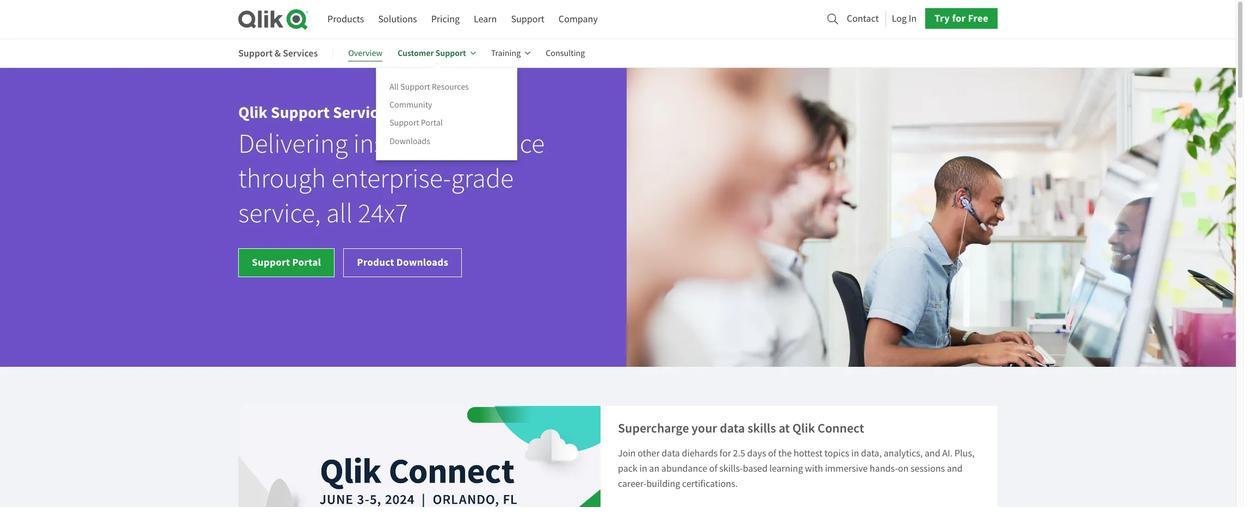 Task type: vqa. For each thing, say whether or not it's contained in the screenshot.
QLIK image
no



Task type: locate. For each thing, give the bounding box(es) containing it.
0 vertical spatial support portal
[[390, 118, 443, 129]]

in
[[852, 448, 859, 460], [640, 463, 647, 476]]

1 horizontal spatial services
[[333, 102, 393, 124]]

in left data,
[[852, 448, 859, 460]]

0 horizontal spatial data
[[662, 448, 680, 460]]

learn link
[[474, 9, 497, 29]]

hottest
[[794, 448, 823, 460]]

the
[[779, 448, 792, 460]]

join other data diehards for 2.5 days of the hottest topics in data, analytics, and ai. plus, pack in an abundance of skills-based learning with immersive hands-on sessions and career-building certifications.
[[618, 448, 975, 491]]

0 vertical spatial for
[[952, 12, 966, 25]]

pack
[[618, 463, 638, 476]]

data for your
[[720, 420, 745, 438]]

products link
[[328, 9, 364, 29]]

training
[[491, 48, 521, 59]]

1 vertical spatial support portal link
[[238, 249, 335, 278]]

support
[[511, 13, 545, 26], [238, 47, 273, 60], [436, 47, 466, 59], [401, 82, 430, 93], [271, 102, 330, 124], [390, 118, 419, 129], [252, 256, 290, 269]]

and down ai.
[[947, 463, 963, 476]]

& down all in the left of the page
[[396, 102, 407, 124]]

support portal link
[[390, 117, 443, 129], [238, 249, 335, 278]]

through
[[238, 162, 326, 196]]

0 vertical spatial &
[[275, 47, 281, 60]]

1 horizontal spatial portal
[[421, 118, 443, 129]]

services for qlik support services & resources delivering instant assurance through enterprise-grade service, all 24x7
[[333, 102, 393, 124]]

0 horizontal spatial for
[[720, 448, 731, 460]]

support portal link down the community
[[390, 117, 443, 129]]

0 vertical spatial services
[[283, 47, 318, 60]]

support inside "link"
[[401, 82, 430, 93]]

delivering
[[238, 127, 348, 161]]

downloads inside training menu
[[390, 136, 430, 147]]

1 vertical spatial &
[[396, 102, 407, 124]]

support up delivering
[[271, 102, 330, 124]]

0 vertical spatial of
[[768, 448, 777, 460]]

1 horizontal spatial data
[[720, 420, 745, 438]]

try for free link
[[926, 8, 998, 29]]

1 horizontal spatial support portal link
[[390, 117, 443, 129]]

building
[[647, 478, 680, 491]]

services inside support & services menu bar
[[283, 47, 318, 60]]

&
[[275, 47, 281, 60], [396, 102, 407, 124]]

for inside qlik main element
[[952, 12, 966, 25]]

all support resources
[[390, 82, 469, 93]]

and left ai.
[[925, 448, 941, 460]]

0 horizontal spatial of
[[709, 463, 718, 476]]

support portal inside training menu
[[390, 118, 443, 129]]

at
[[779, 420, 790, 438]]

services down all in the left of the page
[[333, 102, 393, 124]]

1 vertical spatial qlik
[[793, 420, 815, 438]]

data up 2.5
[[720, 420, 745, 438]]

1 vertical spatial resources
[[410, 102, 483, 124]]

your
[[692, 420, 718, 438]]

support portal down service,
[[252, 256, 321, 269]]

support portal down the community
[[390, 118, 443, 129]]

data for other
[[662, 448, 680, 460]]

services
[[283, 47, 318, 60], [333, 102, 393, 124]]

qlik up delivering
[[238, 102, 268, 124]]

support up community link
[[401, 82, 430, 93]]

2.5
[[733, 448, 745, 460]]

1 horizontal spatial and
[[947, 463, 963, 476]]

services down go to the home page. 'image'
[[283, 47, 318, 60]]

with
[[805, 463, 823, 476]]

0 vertical spatial downloads
[[390, 136, 430, 147]]

for
[[952, 12, 966, 25], [720, 448, 731, 460]]

1 vertical spatial portal
[[292, 256, 321, 269]]

product downloads link
[[343, 249, 462, 278]]

log in link
[[892, 10, 917, 28]]

qlik
[[238, 102, 268, 124], [793, 420, 815, 438]]

consulting link
[[546, 40, 585, 66]]

0 vertical spatial in
[[852, 448, 859, 460]]

0 horizontal spatial qlik
[[238, 102, 268, 124]]

resources
[[432, 82, 469, 93], [410, 102, 483, 124]]

0 vertical spatial resources
[[432, 82, 469, 93]]

resources down all support resources at the top of page
[[410, 102, 483, 124]]

downloads right product
[[397, 256, 449, 269]]

contact
[[847, 12, 879, 25]]

company
[[559, 13, 598, 26]]

1 horizontal spatial &
[[396, 102, 407, 124]]

support link
[[511, 9, 545, 29]]

0 horizontal spatial services
[[283, 47, 318, 60]]

0 horizontal spatial and
[[925, 448, 941, 460]]

qlik support services & resources delivering instant assurance through enterprise-grade service, all 24x7
[[238, 102, 545, 231]]

data
[[720, 420, 745, 438], [662, 448, 680, 460]]

1 vertical spatial for
[[720, 448, 731, 460]]

downloads
[[390, 136, 430, 147], [397, 256, 449, 269]]

data inside join other data diehards for 2.5 days of the hottest topics in data, analytics, and ai. plus, pack in an abundance of skills-based learning with immersive hands-on sessions and career-building certifications.
[[662, 448, 680, 460]]

support inside 'qlik support services & resources delivering instant assurance through enterprise-grade service, all 24x7'
[[271, 102, 330, 124]]

of
[[768, 448, 777, 460], [709, 463, 718, 476]]

0 vertical spatial portal
[[421, 118, 443, 129]]

hands-
[[870, 463, 898, 476]]

& down go to the home page. 'image'
[[275, 47, 281, 60]]

of left the the
[[768, 448, 777, 460]]

1 horizontal spatial for
[[952, 12, 966, 25]]

0 vertical spatial data
[[720, 420, 745, 438]]

menu bar inside qlik main element
[[328, 9, 598, 29]]

support portal
[[390, 118, 443, 129], [252, 256, 321, 269]]

0 horizontal spatial support portal
[[252, 256, 321, 269]]

1 vertical spatial of
[[709, 463, 718, 476]]

1 vertical spatial in
[[640, 463, 647, 476]]

downloads down the community
[[390, 136, 430, 147]]

menu bar containing products
[[328, 9, 598, 29]]

1 vertical spatial data
[[662, 448, 680, 460]]

services inside 'qlik support services & resources delivering instant assurance through enterprise-grade service, all 24x7'
[[333, 102, 393, 124]]

resources inside "link"
[[432, 82, 469, 93]]

0 vertical spatial and
[[925, 448, 941, 460]]

products
[[328, 13, 364, 26]]

certifications.
[[682, 478, 738, 491]]

1 vertical spatial services
[[333, 102, 393, 124]]

for left 2.5
[[720, 448, 731, 460]]

enterprise-
[[332, 162, 451, 196]]

0 vertical spatial qlik
[[238, 102, 268, 124]]

contact link
[[847, 10, 879, 28]]

data,
[[861, 448, 882, 460]]

1 horizontal spatial in
[[852, 448, 859, 460]]

menu bar
[[328, 9, 598, 29]]

1 horizontal spatial support portal
[[390, 118, 443, 129]]

sessions
[[911, 463, 945, 476]]

qlik right at
[[793, 420, 815, 438]]

support & services menu bar
[[238, 40, 600, 160]]

support up training link
[[511, 13, 545, 26]]

skills-
[[720, 463, 743, 476]]

for right try
[[952, 12, 966, 25]]

portal inside training menu
[[421, 118, 443, 129]]

of up certifications.
[[709, 463, 718, 476]]

all
[[326, 197, 353, 231]]

0 horizontal spatial support portal link
[[238, 249, 335, 278]]

support portal link down service,
[[238, 249, 335, 278]]

and
[[925, 448, 941, 460], [947, 463, 963, 476]]

all
[[390, 82, 399, 93]]

resources down customer support link
[[432, 82, 469, 93]]

customer
[[398, 47, 434, 59]]

data up the abundance
[[662, 448, 680, 460]]

support up downloads 'link'
[[390, 118, 419, 129]]

free
[[968, 12, 989, 25]]

portal
[[421, 118, 443, 129], [292, 256, 321, 269]]

1 vertical spatial and
[[947, 463, 963, 476]]

0 horizontal spatial &
[[275, 47, 281, 60]]

in left an at the right bottom of page
[[640, 463, 647, 476]]

other
[[638, 448, 660, 460]]



Task type: describe. For each thing, give the bounding box(es) containing it.
community
[[390, 100, 432, 111]]

0 horizontal spatial in
[[640, 463, 647, 476]]

service,
[[238, 197, 321, 231]]

support down go to the home page. 'image'
[[238, 47, 273, 60]]

solutions link
[[378, 9, 417, 29]]

try for free
[[935, 12, 989, 25]]

assurance
[[434, 127, 545, 161]]

skills
[[748, 420, 776, 438]]

overview
[[348, 48, 383, 59]]

an
[[649, 463, 660, 476]]

& inside 'qlik support services & resources delivering instant assurance through enterprise-grade service, all 24x7'
[[396, 102, 407, 124]]

support inside qlik main element
[[511, 13, 545, 26]]

try
[[935, 12, 950, 25]]

pricing link
[[431, 9, 460, 29]]

0 vertical spatial support portal link
[[390, 117, 443, 129]]

plus,
[[955, 448, 975, 460]]

qlik main element
[[328, 8, 998, 29]]

abundance
[[662, 463, 708, 476]]

qlik inside 'qlik support services & resources delivering instant assurance through enterprise-grade service, all 24x7'
[[238, 102, 268, 124]]

for inside join other data diehards for 2.5 days of the hottest topics in data, analytics, and ai. plus, pack in an abundance of skills-based learning with immersive hands-on sessions and career-building certifications.
[[720, 448, 731, 460]]

supercharge
[[618, 420, 689, 438]]

on
[[898, 463, 909, 476]]

all support resources link
[[390, 81, 469, 93]]

join
[[618, 448, 636, 460]]

go to the home page. image
[[238, 9, 308, 30]]

log
[[892, 12, 907, 25]]

1 horizontal spatial of
[[768, 448, 777, 460]]

based
[[743, 463, 768, 476]]

grade
[[451, 162, 514, 196]]

consulting
[[546, 48, 585, 59]]

customer support link
[[398, 40, 476, 66]]

training link
[[491, 40, 531, 66]]

company link
[[559, 9, 598, 29]]

instant
[[353, 127, 429, 161]]

24x7
[[358, 197, 408, 231]]

0 horizontal spatial portal
[[292, 256, 321, 269]]

log in
[[892, 12, 917, 25]]

diehards
[[682, 448, 718, 460]]

product downloads
[[357, 256, 449, 269]]

ai.
[[943, 448, 953, 460]]

1 vertical spatial downloads
[[397, 256, 449, 269]]

learn
[[474, 13, 497, 26]]

resources inside 'qlik support services & resources delivering instant assurance through enterprise-grade service, all 24x7'
[[410, 102, 483, 124]]

customer support
[[398, 47, 466, 59]]

support down service,
[[252, 256, 290, 269]]

community link
[[390, 99, 432, 111]]

analytics,
[[884, 448, 923, 460]]

supercharge your data skills at qlik connect
[[618, 420, 864, 438]]

overview link
[[348, 40, 383, 66]]

in
[[909, 12, 917, 25]]

learning
[[770, 463, 803, 476]]

immersive
[[825, 463, 868, 476]]

1 horizontal spatial qlik
[[793, 420, 815, 438]]

support & services
[[238, 47, 318, 60]]

pricing
[[431, 13, 460, 26]]

training menu
[[376, 68, 518, 160]]

downloads link
[[390, 135, 430, 147]]

career-
[[618, 478, 647, 491]]

days
[[747, 448, 766, 460]]

topics
[[825, 448, 850, 460]]

solutions
[[378, 13, 417, 26]]

services for support & services
[[283, 47, 318, 60]]

connect
[[818, 420, 864, 438]]

1 vertical spatial support portal
[[252, 256, 321, 269]]

product
[[357, 256, 394, 269]]

& inside menu bar
[[275, 47, 281, 60]]

support down pricing link
[[436, 47, 466, 59]]



